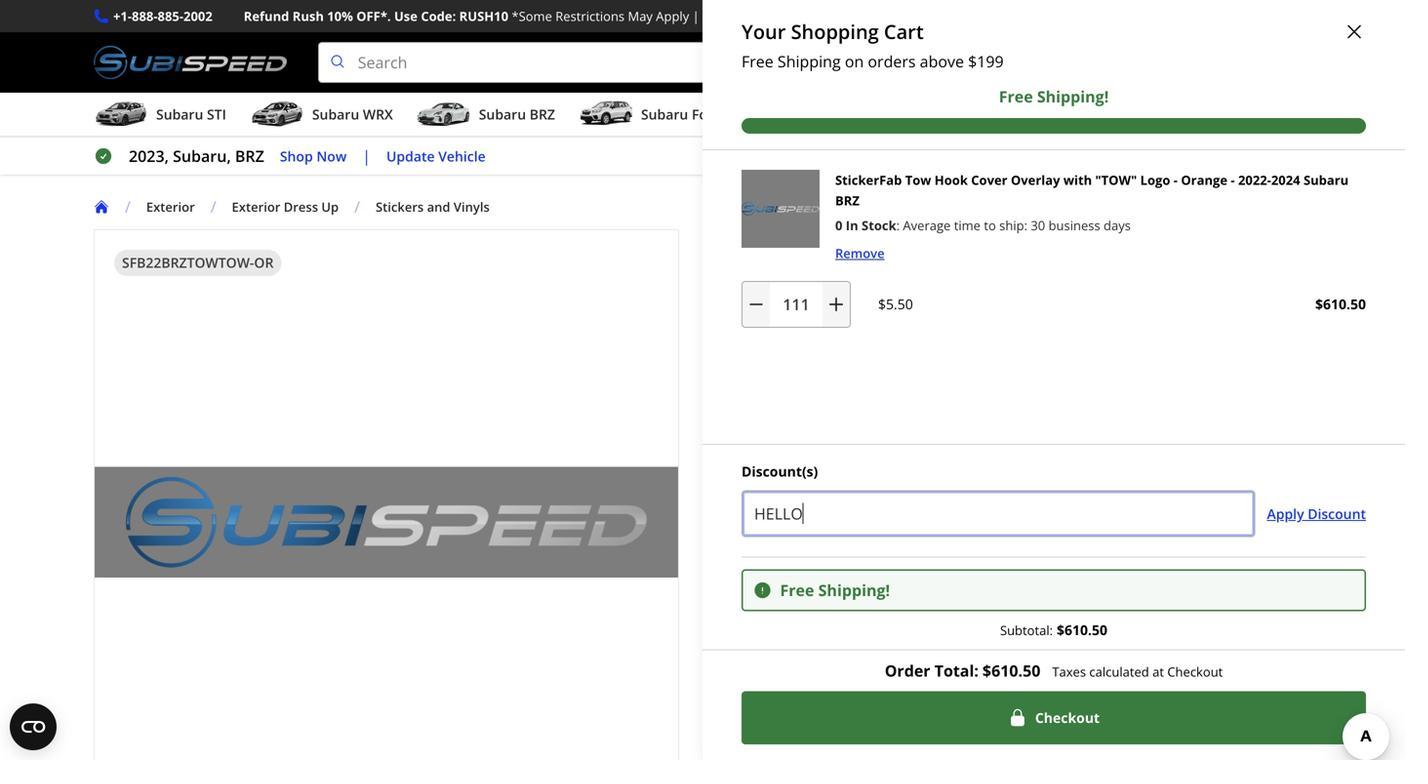 Task type: vqa. For each thing, say whether or not it's contained in the screenshot.
Subaru Forester
no



Task type: describe. For each thing, give the bounding box(es) containing it.
1 vertical spatial shipping!
[[819, 580, 890, 601]]

$
[[968, 51, 977, 72]]

stickerfab tow hook cover overlay with "tow" logo - orange - 2022-2024 subaru brz 0 in stock : average time to ship: 30 business days
[[836, 171, 1349, 234]]

orders
[[814, 7, 857, 25]]

use
[[394, 7, 418, 25]]

stickers and vinyls
[[376, 198, 490, 216]]

vinyls
[[454, 198, 490, 216]]

this fits
[[742, 715, 800, 736]]

authorized
[[711, 670, 776, 688]]

brz for stickerfab tow hook cover overlay with "tow" logo - orange - 2022-2024 subaru brz
[[884, 264, 920, 291]]

cover for stickerfab tow hook cover overlay with "tow" logo - orange - 2022-2024 subaru brz
[[913, 232, 967, 259]]

sticker
[[837, 670, 881, 688]]

stickerfab for stickerfab tow hook cover overlay with "tow" logo - orange - 2022-2024 subaru brz
[[711, 232, 809, 259]]

2 empty star image from the left
[[745, 302, 762, 319]]

subaru for stickerfab tow hook cover overlay with "tow" logo - orange - 2022-2024 subaru brz 0 in stock : average time to ship: 30 business days
[[1304, 171, 1349, 189]]

$199
[[894, 7, 923, 25]]

/ for exterior
[[125, 196, 131, 217]]

free down 'your' at top
[[742, 51, 774, 72]]

free right price at the right bottom of the page
[[780, 580, 815, 601]]

average
[[903, 216, 951, 234]]

authorized dealer of sticker fab
[[711, 670, 907, 688]]

up
[[885, 583, 902, 601]]

shipping inside free shipping on orders above $ 199 free shipping!
[[778, 51, 841, 72]]

110%
[[922, 583, 955, 601]]

added to cart
[[979, 516, 1071, 535]]

+1-888-885-2002
[[113, 7, 213, 25]]

2024 for stickerfab tow hook cover overlay with "tow" logo - orange - 2022-2024 subaru brz 0 in stock : average time to ship: 30 business days
[[1272, 171, 1301, 189]]

tow for stickerfab tow hook cover overlay with "tow" logo - orange - 2022-2024 subaru brz
[[814, 232, 853, 259]]

888-
[[132, 7, 158, 25]]

stickerfab for stickerfab tow hook cover overlay with "tow" logo - orange - 2022-2024 subaru brz 0 in stock : average time to ship: 30 business days
[[836, 171, 902, 189]]

or
[[254, 253, 274, 272]]

refund
[[244, 7, 289, 25]]

write a review link
[[812, 301, 896, 319]]

may
[[628, 7, 653, 25]]

apply discount
[[1268, 505, 1367, 523]]

fab
[[884, 670, 907, 688]]

on
[[845, 51, 864, 72]]

order
[[885, 660, 931, 681]]

sfb22brztowtow-
[[122, 253, 254, 272]]

+1-888-885-2002 link
[[113, 6, 213, 26]]

free shipping on orders above $ 199 free shipping!
[[742, 51, 1109, 107]]

time
[[954, 216, 981, 234]]

orange for stickerfab tow hook cover overlay with "tow" logo - orange - 2022-2024 subaru brz 0 in stock : average time to ship: 30 business days
[[1181, 171, 1228, 189]]

stickerfab tow hook cover overlay with "tow" logo - orange - 2022-2024 subaru brz
[[711, 232, 1306, 291]]

calculated
[[1090, 663, 1150, 681]]

1 vertical spatial free shipping!
[[744, 617, 833, 634]]

remove button
[[836, 243, 885, 264]]

subtotal:
[[1001, 622, 1053, 639]]

apply inside button
[[1268, 505, 1305, 523]]

write
[[812, 301, 843, 319]]

added to cart button
[[711, 502, 1312, 549]]

/ for exterior dress up
[[211, 196, 216, 217]]

shipping! inside free shipping on orders above $ 199 free shipping!
[[1037, 86, 1109, 107]]

ship:
[[1000, 216, 1028, 234]]

at
[[1153, 663, 1165, 681]]

refund rush 10% off*. use code: rush10 *some restrictions may apply | free shipping on orders over $199
[[244, 7, 923, 25]]

apply discount button
[[1268, 491, 1367, 537]]

2002
[[184, 7, 213, 25]]

added
[[979, 516, 1022, 535]]

0
[[836, 216, 843, 234]]

write a review
[[812, 301, 896, 319]]

free right |
[[703, 7, 731, 25]]

taxes
[[1053, 663, 1087, 681]]

199
[[977, 51, 1004, 72]]

open widget image
[[10, 704, 57, 751]]

over
[[860, 7, 891, 25]]

discount(s)
[[742, 462, 818, 481]]

off*.
[[356, 7, 391, 25]]

checkout inside "button"
[[1036, 708, 1100, 727]]

free shipping! inside your shopping cart dialog
[[780, 580, 890, 601]]

stock
[[862, 216, 897, 234]]

free down price at the right bottom of the page
[[744, 617, 772, 634]]

tow for stickerfab tow hook cover overlay with "tow" logo - orange - 2022-2024 subaru brz 0 in stock : average time to ship: 30 business days
[[906, 171, 932, 189]]

hook for stickerfab tow hook cover overlay with "tow" logo - orange - 2022-2024 subaru brz 0 in stock : average time to ship: 30 business days
[[935, 171, 968, 189]]

excellent
[[1089, 617, 1146, 634]]

checkout button
[[742, 691, 1367, 745]]

cover for stickerfab tow hook cover overlay with "tow" logo - orange - 2022-2024 subaru brz 0 in stock : average time to ship: 30 business days
[[972, 171, 1008, 189]]

885-
[[158, 7, 184, 25]]

above
[[920, 51, 964, 72]]

dealer
[[779, 670, 818, 688]]

2022- for stickerfab tow hook cover overlay with "tow" logo - orange - 2022-2024 subaru brz 0 in stock : average time to ship: 30 business days
[[1239, 171, 1272, 189]]

in
[[846, 216, 859, 234]]

"tow" for stickerfab tow hook cover overlay with "tow" logo - orange - 2022-2024 subaru brz 0 in stock : average time to ship: 30 business days
[[1096, 171, 1137, 189]]

business
[[1049, 216, 1101, 234]]

3 empty star image from the left
[[762, 302, 779, 319]]

dress
[[284, 198, 318, 216]]

price
[[744, 583, 774, 601]]

your shopping cart
[[742, 18, 924, 45]]

&
[[1150, 617, 1159, 634]]



Task type: locate. For each thing, give the bounding box(es) containing it.
1 horizontal spatial tow
[[906, 171, 932, 189]]

2022- for stickerfab tow hook cover overlay with "tow" logo - orange - 2022-2024 subaru brz
[[711, 264, 762, 291]]

tow inside stickerfab tow hook cover overlay with "tow" logo - orange - 2022-2024 subaru brz 0 in stock : average time to ship: 30 business days
[[906, 171, 932, 189]]

0 horizontal spatial exterior
[[146, 198, 195, 216]]

2 horizontal spatial /
[[355, 196, 360, 217]]

1 horizontal spatial $610.50
[[1057, 621, 1108, 639]]

brz
[[836, 192, 860, 210], [884, 264, 920, 291]]

trusted
[[1162, 617, 1211, 634]]

0 vertical spatial "tow"
[[1096, 171, 1137, 189]]

apply left 'discount'
[[1268, 505, 1305, 523]]

cart
[[884, 18, 924, 45], [1043, 516, 1071, 535]]

/ for stickers and vinyls
[[355, 196, 360, 217]]

1 vertical spatial logo
[[1163, 232, 1209, 259]]

rated
[[1048, 617, 1085, 634]]

1 vertical spatial stickerfab
[[711, 232, 809, 259]]

0 vertical spatial subaru
[[1304, 171, 1349, 189]]

guarantee
[[818, 583, 882, 601]]

1 horizontal spatial /
[[211, 196, 216, 217]]

free shipping! right price at the right bottom of the page
[[780, 580, 890, 601]]

0 horizontal spatial checkout
[[1036, 708, 1100, 727]]

cover inside stickerfab tow hook cover overlay with "tow" logo - orange - 2022-2024 subaru brz 0 in stock : average time to ship: 30 business days
[[972, 171, 1008, 189]]

"tow" for stickerfab tow hook cover overlay with "tow" logo - orange - 2022-2024 subaru brz
[[1096, 232, 1158, 259]]

remove
[[836, 244, 885, 262]]

0 horizontal spatial cart
[[884, 18, 924, 45]]

1 horizontal spatial 2022-
[[1239, 171, 1272, 189]]

$5.50
[[879, 295, 913, 313]]

apply left |
[[656, 7, 689, 25]]

None number field
[[742, 281, 851, 328]]

1 vertical spatial brz
[[884, 264, 920, 291]]

0 horizontal spatial subaru
[[811, 264, 879, 291]]

/ up sfb22brztowtow-or
[[211, 196, 216, 217]]

cart for added to cart
[[1043, 516, 1071, 535]]

2 vertical spatial to
[[905, 583, 918, 601]]

brz up in
[[836, 192, 860, 210]]

2 vertical spatial shipping!
[[775, 617, 833, 634]]

match
[[777, 583, 815, 601]]

days
[[1104, 216, 1131, 234]]

subaru for stickerfab tow hook cover overlay with "tow" logo - orange - 2022-2024 subaru brz
[[811, 264, 879, 291]]

/ up sfb22brztowtow-
[[125, 196, 131, 217]]

0 vertical spatial hook
[[935, 171, 968, 189]]

this
[[742, 715, 773, 736]]

0 horizontal spatial cover
[[913, 232, 967, 259]]

hook inside stickerfab tow hook cover overlay with "tow" logo - orange - 2022-2024 subaru brz 0 in stock : average time to ship: 30 business days
[[935, 171, 968, 189]]

cart up orders
[[884, 18, 924, 45]]

logo
[[1141, 171, 1171, 189], [1163, 232, 1209, 259]]

tow left stock on the right top of the page
[[814, 232, 853, 259]]

2022- inside stickerfab tow hook cover overlay with "tow" logo - orange - 2022-2024 subaru brz
[[711, 264, 762, 291]]

1 vertical spatial 2022-
[[711, 264, 762, 291]]

to right the added
[[1025, 516, 1039, 535]]

0 vertical spatial 2022-
[[1239, 171, 1272, 189]]

0 vertical spatial 2024
[[1272, 171, 1301, 189]]

1 vertical spatial tow
[[814, 232, 853, 259]]

1 horizontal spatial checkout
[[1168, 663, 1223, 681]]

stickerfab inside stickerfab tow hook cover overlay with "tow" logo - orange - 2022-2024 subaru brz 0 in stock : average time to ship: 30 business days
[[836, 171, 902, 189]]

rush10
[[459, 7, 509, 25]]

shipping!
[[1037, 86, 1109, 107], [819, 580, 890, 601], [775, 617, 833, 634]]

overlay for stickerfab tow hook cover overlay with "tow" logo - orange - 2022-2024 subaru brz
[[972, 232, 1045, 259]]

1 exterior from the left
[[146, 198, 195, 216]]

orange
[[1181, 171, 1228, 189], [1225, 232, 1295, 259]]

2 / from the left
[[211, 196, 216, 217]]

0 vertical spatial cart
[[884, 18, 924, 45]]

shipping left the on
[[734, 7, 789, 25]]

stickerfab tow hook cover overlay with "tow" logo - orange - 2022-2024 subaru brz link
[[836, 171, 1349, 210]]

3 / from the left
[[355, 196, 360, 217]]

2022-
[[1239, 171, 1272, 189], [711, 264, 762, 291]]

stickerfab
[[836, 171, 902, 189], [711, 232, 809, 259]]

1 vertical spatial 2024
[[762, 264, 806, 291]]

sfb22brztowtow-or
[[122, 253, 274, 272]]

free
[[703, 7, 731, 25], [742, 51, 774, 72], [999, 86, 1033, 107], [780, 580, 815, 601], [744, 617, 772, 634]]

a
[[847, 301, 854, 319]]

overlay
[[1011, 171, 1061, 189], [972, 232, 1045, 259]]

shopping
[[791, 18, 879, 45]]

brz for stickerfab tow hook cover overlay with "tow" logo - orange - 2022-2024 subaru brz 0 in stock : average time to ship: 30 business days
[[836, 192, 860, 210]]

1 horizontal spatial 2024
[[1272, 171, 1301, 189]]

shipping! up stickerfab tow hook cover overlay with "tow" logo - orange - 2022-2024 subaru brz link
[[1037, 86, 1109, 107]]

discount
[[1308, 505, 1367, 523]]

overlay inside stickerfab tow hook cover overlay with "tow" logo - orange - 2022-2024 subaru brz 0 in stock : average time to ship: 30 business days
[[1011, 171, 1061, 189]]

subaru inside stickerfab tow hook cover overlay with "tow" logo - orange - 2022-2024 subaru brz
[[811, 264, 879, 291]]

rated excellent & trusted
[[1048, 617, 1211, 634]]

to inside stickerfab tow hook cover overlay with "tow" logo - orange - 2022-2024 subaru brz 0 in stock : average time to ship: 30 business days
[[984, 216, 996, 234]]

1 vertical spatial cover
[[913, 232, 967, 259]]

logo inside stickerfab tow hook cover overlay with "tow" logo - orange - 2022-2024 subaru brz 0 in stock : average time to ship: 30 business days
[[1141, 171, 1171, 189]]

exterior for exterior dress up
[[232, 198, 281, 216]]

orange for stickerfab tow hook cover overlay with "tow" logo - orange - 2022-2024 subaru brz
[[1225, 232, 1295, 259]]

cover
[[972, 171, 1008, 189], [913, 232, 967, 259]]

|
[[693, 7, 700, 25]]

stickers
[[376, 198, 424, 216]]

1 vertical spatial hook
[[858, 232, 908, 259]]

0 vertical spatial apply
[[656, 7, 689, 25]]

price match guarantee up to 110%
[[744, 583, 955, 601]]

logo for stickerfab tow hook cover overlay with "tow" logo - orange - 2022-2024 subaru brz 0 in stock : average time to ship: 30 business days
[[1141, 171, 1171, 189]]

empty star image left write
[[762, 302, 779, 319]]

with for stickerfab tow hook cover overlay with "tow" logo - orange - 2022-2024 subaru brz
[[1050, 232, 1091, 259]]

cover inside stickerfab tow hook cover overlay with "tow" logo - orange - 2022-2024 subaru brz
[[913, 232, 967, 259]]

"tow" up days
[[1096, 171, 1137, 189]]

2 vertical spatial $610.50
[[983, 660, 1041, 681]]

cart right the added
[[1043, 516, 1071, 535]]

your shopping cart dialog
[[703, 0, 1406, 760]]

to inside button
[[1025, 516, 1039, 535]]

exterior dress up link
[[232, 198, 355, 216], [232, 198, 339, 216]]

of
[[821, 670, 833, 688]]

subaru inside stickerfab tow hook cover overlay with "tow" logo - orange - 2022-2024 subaru brz 0 in stock : average time to ship: 30 business days
[[1304, 171, 1349, 189]]

1 vertical spatial apply
[[1268, 505, 1305, 523]]

1 vertical spatial overlay
[[972, 232, 1045, 259]]

search input field
[[318, 42, 1191, 83]]

to
[[984, 216, 996, 234], [1025, 516, 1039, 535], [905, 583, 918, 601]]

1 horizontal spatial cover
[[972, 171, 1008, 189]]

"tow" inside stickerfab tow hook cover overlay with "tow" logo - orange - 2022-2024 subaru brz
[[1096, 232, 1158, 259]]

0 horizontal spatial /
[[125, 196, 131, 217]]

checkout down taxes
[[1036, 708, 1100, 727]]

*some
[[512, 7, 552, 25]]

0 vertical spatial shipping
[[734, 7, 789, 25]]

order total: $610.50
[[885, 660, 1041, 681]]

$610.50
[[1316, 295, 1367, 313], [1057, 621, 1108, 639], [983, 660, 1041, 681]]

1 vertical spatial checkout
[[1036, 708, 1100, 727]]

0 horizontal spatial apply
[[656, 7, 689, 25]]

2 horizontal spatial to
[[1025, 516, 1039, 535]]

0 vertical spatial logo
[[1141, 171, 1171, 189]]

0 vertical spatial brz
[[836, 192, 860, 210]]

free down 199
[[999, 86, 1033, 107]]

stickerfab inside stickerfab tow hook cover overlay with "tow" logo - orange - 2022-2024 subaru brz
[[711, 232, 809, 259]]

stickerfab up stock on the right top of the page
[[836, 171, 902, 189]]

1 horizontal spatial exterior
[[232, 198, 281, 216]]

0 vertical spatial tow
[[906, 171, 932, 189]]

orange inside stickerfab tow hook cover overlay with "tow" logo - orange - 2022-2024 subaru brz
[[1225, 232, 1295, 259]]

restrictions
[[556, 7, 625, 25]]

Discount Code field
[[742, 491, 1256, 537]]

checkout right at
[[1168, 663, 1223, 681]]

"tow" down stickerfab tow hook cover overlay with "tow" logo - orange - 2022-2024 subaru brz link
[[1096, 232, 1158, 259]]

cover right :
[[913, 232, 967, 259]]

10%
[[327, 7, 353, 25]]

cover up 'time'
[[972, 171, 1008, 189]]

cart for your shopping cart
[[884, 18, 924, 45]]

1 vertical spatial "tow"
[[1096, 232, 1158, 259]]

2024 inside stickerfab tow hook cover overlay with "tow" logo - orange - 2022-2024 subaru brz 0 in stock : average time to ship: 30 business days
[[1272, 171, 1301, 189]]

rush
[[293, 7, 324, 25]]

empty star image left decrement image at the top
[[728, 302, 745, 319]]

orders
[[868, 51, 916, 72]]

exterior left dress
[[232, 198, 281, 216]]

stickers and vinyls link
[[376, 198, 505, 216], [376, 198, 490, 216]]

brz up $5.50
[[884, 264, 920, 291]]

1 / from the left
[[125, 196, 131, 217]]

code:
[[421, 7, 456, 25]]

1 horizontal spatial stickerfab
[[836, 171, 902, 189]]

0 vertical spatial overlay
[[1011, 171, 1061, 189]]

1 vertical spatial orange
[[1225, 232, 1295, 259]]

2 horizontal spatial $610.50
[[1316, 295, 1367, 313]]

tow inside stickerfab tow hook cover overlay with "tow" logo - orange - 2022-2024 subaru brz
[[814, 232, 853, 259]]

-
[[1174, 171, 1178, 189], [1231, 171, 1235, 189], [1214, 232, 1220, 259], [1300, 232, 1306, 259]]

checkout
[[1168, 663, 1223, 681], [1036, 708, 1100, 727]]

0 horizontal spatial $610.50
[[983, 660, 1041, 681]]

1 vertical spatial cart
[[1043, 516, 1071, 535]]

overlay for stickerfab tow hook cover overlay with "tow" logo - orange - 2022-2024 subaru brz 0 in stock : average time to ship: 30 business days
[[1011, 171, 1061, 189]]

1 empty star image from the left
[[728, 302, 745, 319]]

with inside stickerfab tow hook cover overlay with "tow" logo - orange - 2022-2024 subaru brz 0 in stock : average time to ship: 30 business days
[[1064, 171, 1092, 189]]

:
[[897, 216, 900, 234]]

0 vertical spatial cover
[[972, 171, 1008, 189]]

shipping down your shopping cart
[[778, 51, 841, 72]]

cart inside added to cart button
[[1043, 516, 1071, 535]]

increment image
[[827, 295, 846, 314]]

1 vertical spatial with
[[1050, 232, 1091, 259]]

shipping! down match
[[775, 617, 833, 634]]

1 horizontal spatial brz
[[884, 264, 920, 291]]

on
[[792, 7, 810, 25]]

1 vertical spatial subaru
[[811, 264, 879, 291]]

"tow" inside stickerfab tow hook cover overlay with "tow" logo - orange - 2022-2024 subaru brz 0 in stock : average time to ship: 30 business days
[[1096, 171, 1137, 189]]

2 exterior from the left
[[232, 198, 281, 216]]

with inside stickerfab tow hook cover overlay with "tow" logo - orange - 2022-2024 subaru brz
[[1050, 232, 1091, 259]]

1 horizontal spatial hook
[[935, 171, 968, 189]]

1 vertical spatial $610.50
[[1057, 621, 1108, 639]]

shipping! right match
[[819, 580, 890, 601]]

overlay up 30
[[1011, 171, 1061, 189]]

empty star image
[[728, 302, 745, 319], [745, 302, 762, 319], [762, 302, 779, 319]]

30
[[1031, 216, 1046, 234]]

0 vertical spatial stickerfab
[[836, 171, 902, 189]]

orange inside stickerfab tow hook cover overlay with "tow" logo - orange - 2022-2024 subaru brz 0 in stock : average time to ship: 30 business days
[[1181, 171, 1228, 189]]

/
[[125, 196, 131, 217], [211, 196, 216, 217], [355, 196, 360, 217]]

2024
[[1272, 171, 1301, 189], [762, 264, 806, 291]]

1 vertical spatial to
[[1025, 516, 1039, 535]]

to right 'time'
[[984, 216, 996, 234]]

exterior for exterior
[[146, 198, 195, 216]]

"tow"
[[1096, 171, 1137, 189], [1096, 232, 1158, 259]]

decrement image
[[747, 295, 766, 314]]

overlay inside stickerfab tow hook cover overlay with "tow" logo - orange - 2022-2024 subaru brz
[[972, 232, 1045, 259]]

hook for stickerfab tow hook cover overlay with "tow" logo - orange - 2022-2024 subaru brz
[[858, 232, 908, 259]]

none number field inside your shopping cart dialog
[[742, 281, 851, 328]]

taxes calculated at checkout
[[1053, 663, 1223, 681]]

brz inside stickerfab tow hook cover overlay with "tow" logo - orange - 2022-2024 subaru brz
[[884, 264, 920, 291]]

empty star image
[[779, 302, 796, 319]]

1 horizontal spatial subaru
[[1304, 171, 1349, 189]]

total:
[[935, 660, 979, 681]]

0 horizontal spatial 2022-
[[711, 264, 762, 291]]

with right 30
[[1050, 232, 1091, 259]]

and
[[427, 198, 451, 216]]

brz inside stickerfab tow hook cover overlay with "tow" logo - orange - 2022-2024 subaru brz 0 in stock : average time to ship: 30 business days
[[836, 192, 860, 210]]

free shipping! down match
[[744, 617, 833, 634]]

up
[[322, 198, 339, 216]]

with up the "business"
[[1064, 171, 1092, 189]]

empty star image left empty star icon
[[745, 302, 762, 319]]

0 vertical spatial orange
[[1181, 171, 1228, 189]]

fits
[[777, 715, 800, 736]]

0 horizontal spatial hook
[[858, 232, 908, 259]]

exterior dress up
[[232, 198, 339, 216]]

sticker fab link
[[837, 668, 907, 689]]

0 horizontal spatial brz
[[836, 192, 860, 210]]

review
[[857, 301, 896, 319]]

logo for stickerfab tow hook cover overlay with "tow" logo - orange - 2022-2024 subaru brz
[[1163, 232, 1209, 259]]

checkout link
[[742, 691, 1367, 745]]

your
[[742, 18, 786, 45]]

sticker fab image
[[742, 170, 820, 248]]

with
[[1064, 171, 1092, 189], [1050, 232, 1091, 259]]

2022- inside stickerfab tow hook cover overlay with "tow" logo - orange - 2022-2024 subaru brz 0 in stock : average time to ship: 30 business days
[[1239, 171, 1272, 189]]

shipping
[[734, 7, 789, 25], [778, 51, 841, 72]]

/ right 'up' at the top of the page
[[355, 196, 360, 217]]

overlay left the "business"
[[972, 232, 1045, 259]]

0 horizontal spatial tow
[[814, 232, 853, 259]]

exterior up sfb22brztowtow-
[[146, 198, 195, 216]]

1 horizontal spatial to
[[984, 216, 996, 234]]

hook inside stickerfab tow hook cover overlay with "tow" logo - orange - 2022-2024 subaru brz
[[858, 232, 908, 259]]

1 horizontal spatial apply
[[1268, 505, 1305, 523]]

subtotal: $610.50
[[1001, 621, 1108, 639]]

0 vertical spatial with
[[1064, 171, 1092, 189]]

tow
[[906, 171, 932, 189], [814, 232, 853, 259]]

tow up "average" on the top
[[906, 171, 932, 189]]

to right up
[[905, 583, 918, 601]]

0 vertical spatial free shipping!
[[780, 580, 890, 601]]

0 vertical spatial shipping!
[[1037, 86, 1109, 107]]

2024 for stickerfab tow hook cover overlay with "tow" logo - orange - 2022-2024 subaru brz
[[762, 264, 806, 291]]

0 vertical spatial $610.50
[[1316, 295, 1367, 313]]

+1-
[[113, 7, 132, 25]]

0 horizontal spatial stickerfab
[[711, 232, 809, 259]]

2024 inside stickerfab tow hook cover overlay with "tow" logo - orange - 2022-2024 subaru brz
[[762, 264, 806, 291]]

1 horizontal spatial cart
[[1043, 516, 1071, 535]]

logo inside stickerfab tow hook cover overlay with "tow" logo - orange - 2022-2024 subaru brz
[[1163, 232, 1209, 259]]

0 horizontal spatial 2024
[[762, 264, 806, 291]]

0 vertical spatial checkout
[[1168, 663, 1223, 681]]

0 horizontal spatial to
[[905, 583, 918, 601]]

with for stickerfab tow hook cover overlay with "tow" logo - orange - 2022-2024 subaru brz 0 in stock : average time to ship: 30 business days
[[1064, 171, 1092, 189]]

1 vertical spatial shipping
[[778, 51, 841, 72]]

cart inside your shopping cart dialog
[[884, 18, 924, 45]]

stickerfab up decrement image at the top
[[711, 232, 809, 259]]

0 vertical spatial to
[[984, 216, 996, 234]]



